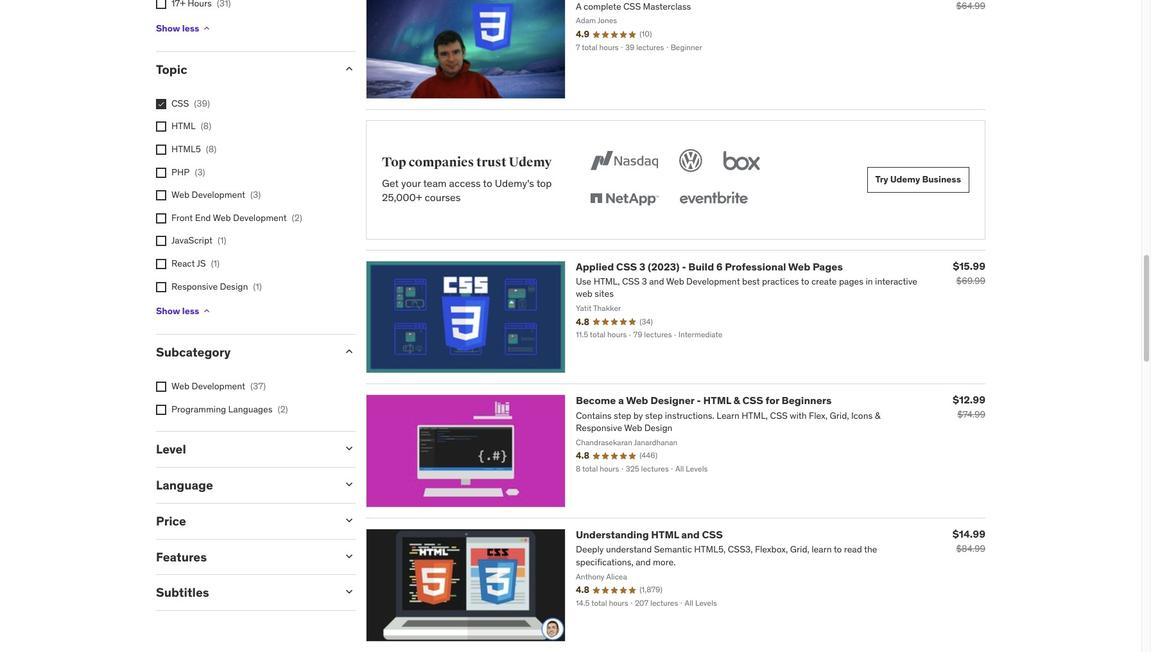 Task type: locate. For each thing, give the bounding box(es) containing it.
less up topic
[[182, 22, 199, 34]]

pages
[[813, 260, 843, 273]]

1 vertical spatial (1)
[[211, 258, 220, 269]]

level button
[[156, 441, 333, 457]]

25,000+
[[382, 191, 423, 204]]

(1)
[[218, 235, 226, 246], [211, 258, 220, 269], [253, 280, 262, 292]]

4 small image from the top
[[343, 550, 356, 563]]

6
[[717, 260, 723, 273]]

show less for second show less button from the top
[[156, 305, 199, 317]]

xsmall image
[[202, 23, 212, 33], [156, 145, 166, 155], [156, 190, 166, 201], [156, 213, 166, 223], [156, 236, 166, 246], [156, 282, 166, 292], [156, 382, 166, 392]]

(39)
[[194, 98, 210, 109]]

development
[[192, 189, 245, 201], [233, 212, 287, 223], [192, 380, 245, 392]]

2 vertical spatial (1)
[[253, 280, 262, 292]]

xsmall image for html5 (8)
[[156, 145, 166, 155]]

small image
[[343, 442, 356, 455], [343, 478, 356, 491], [343, 514, 356, 527], [343, 550, 356, 563], [343, 586, 356, 598]]

1 vertical spatial less
[[182, 305, 199, 317]]

0 vertical spatial html
[[172, 120, 196, 132]]

- left build
[[682, 260, 687, 273]]

get
[[382, 177, 399, 189]]

designer
[[651, 394, 695, 407]]

0 vertical spatial show
[[156, 22, 180, 34]]

development for (3)
[[192, 189, 245, 201]]

0 vertical spatial (2)
[[292, 212, 302, 223]]

(8)
[[201, 120, 211, 132], [206, 143, 217, 155]]

- right designer
[[697, 394, 702, 407]]

try udemy business link
[[868, 167, 970, 192]]

applied css 3 (2023) - build 6 professional web pages link
[[576, 260, 843, 273]]

language
[[156, 477, 213, 493]]

xsmall image for web development (37)
[[156, 382, 166, 392]]

$14.99
[[953, 528, 986, 540]]

small image
[[343, 62, 356, 75], [343, 345, 356, 358]]

top
[[382, 154, 407, 170]]

front
[[172, 212, 193, 223]]

0 horizontal spatial (3)
[[195, 166, 205, 178]]

1 horizontal spatial (3)
[[251, 189, 261, 201]]

1 show less button from the top
[[156, 15, 212, 41]]

business
[[923, 174, 962, 185]]

level
[[156, 441, 186, 457]]

1 vertical spatial html
[[704, 394, 732, 407]]

try udemy business
[[876, 174, 962, 185]]

companies
[[409, 154, 474, 170]]

3 small image from the top
[[343, 514, 356, 527]]

2 small image from the top
[[343, 345, 356, 358]]

1 small image from the top
[[343, 62, 356, 75]]

2 show from the top
[[156, 305, 180, 317]]

development up "end"
[[192, 189, 245, 201]]

- for designer
[[697, 394, 702, 407]]

1 horizontal spatial (2)
[[292, 212, 302, 223]]

show less button up topic
[[156, 15, 212, 41]]

development for (37)
[[192, 380, 245, 392]]

0 vertical spatial development
[[192, 189, 245, 201]]

subtitles button
[[156, 585, 333, 600]]

(1) for design
[[253, 280, 262, 292]]

1 vertical spatial show less button
[[156, 298, 212, 324]]

team
[[424, 177, 447, 189]]

applied
[[576, 260, 614, 273]]

and
[[682, 528, 700, 541]]

1 horizontal spatial udemy
[[891, 174, 921, 185]]

1 show less from the top
[[156, 22, 199, 34]]

-
[[682, 260, 687, 273], [697, 394, 702, 407]]

xsmall image for front end web development (2)
[[156, 213, 166, 223]]

2 vertical spatial development
[[192, 380, 245, 392]]

show up topic
[[156, 22, 180, 34]]

your
[[402, 177, 421, 189]]

udemy
[[509, 154, 552, 170], [891, 174, 921, 185]]

2 small image from the top
[[343, 478, 356, 491]]

0 vertical spatial -
[[682, 260, 687, 273]]

web up programming
[[172, 380, 190, 392]]

udemy inside top companies trust udemy get your team access to udemy's top 25,000+ courses
[[509, 154, 552, 170]]

(1) right design
[[253, 280, 262, 292]]

show less down responsive
[[156, 305, 199, 317]]

2 show less from the top
[[156, 305, 199, 317]]

$15.99 $69.99
[[954, 259, 986, 286]]

a
[[619, 394, 624, 407]]

1 vertical spatial show
[[156, 305, 180, 317]]

show for 2nd show less button from the bottom of the page
[[156, 22, 180, 34]]

programming
[[172, 403, 226, 415]]

$12.99 $74.99
[[953, 393, 986, 420]]

5 small image from the top
[[343, 586, 356, 598]]

web
[[172, 189, 190, 201], [213, 212, 231, 223], [789, 260, 811, 273], [172, 380, 190, 392], [627, 394, 649, 407]]

(8) right html5
[[206, 143, 217, 155]]

(3)
[[195, 166, 205, 178], [251, 189, 261, 201]]

2 vertical spatial html
[[652, 528, 680, 541]]

1 horizontal spatial -
[[697, 394, 702, 407]]

subcategory
[[156, 344, 231, 360]]

css (39)
[[172, 98, 210, 109]]

udemy's
[[495, 177, 535, 189]]

less down responsive
[[182, 305, 199, 317]]

udemy up top on the top
[[509, 154, 552, 170]]

1 vertical spatial (3)
[[251, 189, 261, 201]]

1 vertical spatial udemy
[[891, 174, 921, 185]]

1 show from the top
[[156, 22, 180, 34]]

top
[[537, 177, 552, 189]]

1 vertical spatial small image
[[343, 345, 356, 358]]

javascript
[[172, 235, 213, 246]]

1 vertical spatial show less
[[156, 305, 199, 317]]

udemy inside try udemy business link
[[891, 174, 921, 185]]

php (3)
[[172, 166, 205, 178]]

html left &
[[704, 394, 732, 407]]

responsive
[[172, 280, 218, 292]]

show less button
[[156, 15, 212, 41], [156, 298, 212, 324]]

0 vertical spatial (1)
[[218, 235, 226, 246]]

development up programming languages (2)
[[192, 380, 245, 392]]

(3) up front end web development (2) in the left top of the page
[[251, 189, 261, 201]]

0 vertical spatial show less
[[156, 22, 199, 34]]

2 show less button from the top
[[156, 298, 212, 324]]

show down responsive
[[156, 305, 180, 317]]

html5 (8)
[[172, 143, 217, 155]]

xsmall image for javascript (1)
[[156, 236, 166, 246]]

0 horizontal spatial udemy
[[509, 154, 552, 170]]

(8) down the (39)
[[201, 120, 211, 132]]

0 horizontal spatial (2)
[[278, 403, 288, 415]]

show less up topic
[[156, 22, 199, 34]]

html
[[172, 120, 196, 132], [704, 394, 732, 407], [652, 528, 680, 541]]

(2)
[[292, 212, 302, 223], [278, 403, 288, 415]]

html up html5
[[172, 120, 196, 132]]

show less
[[156, 22, 199, 34], [156, 305, 199, 317]]

show less button down responsive
[[156, 298, 212, 324]]

subtitles
[[156, 585, 209, 600]]

(1) down front end web development (2) in the left top of the page
[[218, 235, 226, 246]]

(3) right php
[[195, 166, 205, 178]]

react
[[172, 258, 195, 269]]

understanding
[[576, 528, 649, 541]]

xsmall image
[[156, 0, 166, 9], [156, 99, 166, 109], [156, 122, 166, 132], [156, 167, 166, 178], [156, 259, 166, 269], [202, 306, 212, 316], [156, 404, 166, 415]]

try
[[876, 174, 889, 185]]

css
[[172, 98, 189, 109], [617, 260, 638, 273], [743, 394, 764, 407], [703, 528, 723, 541]]

0 vertical spatial (8)
[[201, 120, 211, 132]]

nasdaq image
[[588, 146, 662, 174]]

price button
[[156, 513, 333, 529]]

1 horizontal spatial html
[[652, 528, 680, 541]]

eventbrite image
[[677, 185, 751, 213]]

courses
[[425, 191, 461, 204]]

development down web development (3)
[[233, 212, 287, 223]]

html left and
[[652, 528, 680, 541]]

small image for price
[[343, 514, 356, 527]]

0 horizontal spatial -
[[682, 260, 687, 273]]

1 vertical spatial -
[[697, 394, 702, 407]]

0 vertical spatial show less button
[[156, 15, 212, 41]]

- for (2023)
[[682, 260, 687, 273]]

xsmall image for web development (3)
[[156, 190, 166, 201]]

1 small image from the top
[[343, 442, 356, 455]]

$69.99
[[957, 275, 986, 286]]

show
[[156, 22, 180, 34], [156, 305, 180, 317]]

2 horizontal spatial html
[[704, 394, 732, 407]]

web development (37)
[[172, 380, 266, 392]]

1 vertical spatial development
[[233, 212, 287, 223]]

features
[[156, 549, 207, 564]]

xsmall image for responsive design (1)
[[156, 282, 166, 292]]

box image
[[721, 146, 764, 174]]

small image for level
[[343, 442, 356, 455]]

less
[[182, 22, 199, 34], [182, 305, 199, 317]]

(8) for html5 (8)
[[206, 143, 217, 155]]

3
[[640, 260, 646, 273]]

0 vertical spatial udemy
[[509, 154, 552, 170]]

(1) right js
[[211, 258, 220, 269]]

js
[[197, 258, 206, 269]]

0 vertical spatial small image
[[343, 62, 356, 75]]

xsmall image for programming
[[156, 404, 166, 415]]

become
[[576, 394, 616, 407]]

applied css 3 (2023) - build 6 professional web pages
[[576, 260, 843, 273]]

react js (1)
[[172, 258, 220, 269]]

1 vertical spatial (8)
[[206, 143, 217, 155]]

udemy right try
[[891, 174, 921, 185]]

0 vertical spatial less
[[182, 22, 199, 34]]



Task type: vqa. For each thing, say whether or not it's contained in the screenshot.


Task type: describe. For each thing, give the bounding box(es) containing it.
small image for subcategory
[[343, 345, 356, 358]]

top companies trust udemy get your team access to udemy's top 25,000+ courses
[[382, 154, 552, 204]]

understanding html and css link
[[576, 528, 723, 541]]

volkswagen image
[[677, 146, 705, 174]]

end
[[195, 212, 211, 223]]

xsmall image for html
[[156, 122, 166, 132]]

features button
[[156, 549, 333, 564]]

front end web development (2)
[[172, 212, 302, 223]]

html5
[[172, 143, 201, 155]]

(1) for js
[[211, 258, 220, 269]]

css right and
[[703, 528, 723, 541]]

(2023)
[[648, 260, 680, 273]]

beginners
[[782, 394, 832, 407]]

show for second show less button from the top
[[156, 305, 180, 317]]

css left 3
[[617, 260, 638, 273]]

design
[[220, 280, 248, 292]]

&
[[734, 394, 741, 407]]

netapp image
[[588, 185, 662, 213]]

php
[[172, 166, 190, 178]]

small image for language
[[343, 478, 356, 491]]

$15.99
[[954, 259, 986, 272]]

for
[[766, 394, 780, 407]]

xsmall image for css
[[156, 99, 166, 109]]

1 vertical spatial (2)
[[278, 403, 288, 415]]

(8) for html (8)
[[201, 120, 211, 132]]

(37)
[[251, 380, 266, 392]]

web down php
[[172, 189, 190, 201]]

web right a on the right of the page
[[627, 394, 649, 407]]

1 less from the top
[[182, 22, 199, 34]]

become a web designer - html & css for beginners link
[[576, 394, 832, 407]]

small image for topic
[[343, 62, 356, 75]]

small image for features
[[343, 550, 356, 563]]

$84.99
[[957, 543, 986, 555]]

price
[[156, 513, 186, 529]]

topic button
[[156, 62, 333, 77]]

professional
[[726, 260, 787, 273]]

languages
[[228, 403, 273, 415]]

topic
[[156, 62, 187, 77]]

css left the (39)
[[172, 98, 189, 109]]

web left pages
[[789, 260, 811, 273]]

small image for subtitles
[[343, 586, 356, 598]]

subcategory button
[[156, 344, 333, 360]]

html (8)
[[172, 120, 211, 132]]

web right "end"
[[213, 212, 231, 223]]

responsive design (1)
[[172, 280, 262, 292]]

$74.99
[[958, 409, 986, 420]]

build
[[689, 260, 715, 273]]

to
[[483, 177, 493, 189]]

access
[[449, 177, 481, 189]]

$14.99 $84.99
[[953, 528, 986, 555]]

javascript (1)
[[172, 235, 226, 246]]

css right &
[[743, 394, 764, 407]]

become a web designer - html & css for beginners
[[576, 394, 832, 407]]

$12.99
[[953, 393, 986, 406]]

trust
[[477, 154, 507, 170]]

language button
[[156, 477, 333, 493]]

xsmall image for react
[[156, 259, 166, 269]]

0 horizontal spatial html
[[172, 120, 196, 132]]

understanding html and css
[[576, 528, 723, 541]]

xsmall image for php
[[156, 167, 166, 178]]

show less for 2nd show less button from the bottom of the page
[[156, 22, 199, 34]]

programming languages (2)
[[172, 403, 288, 415]]

2 less from the top
[[182, 305, 199, 317]]

0 vertical spatial (3)
[[195, 166, 205, 178]]

web development (3)
[[172, 189, 261, 201]]



